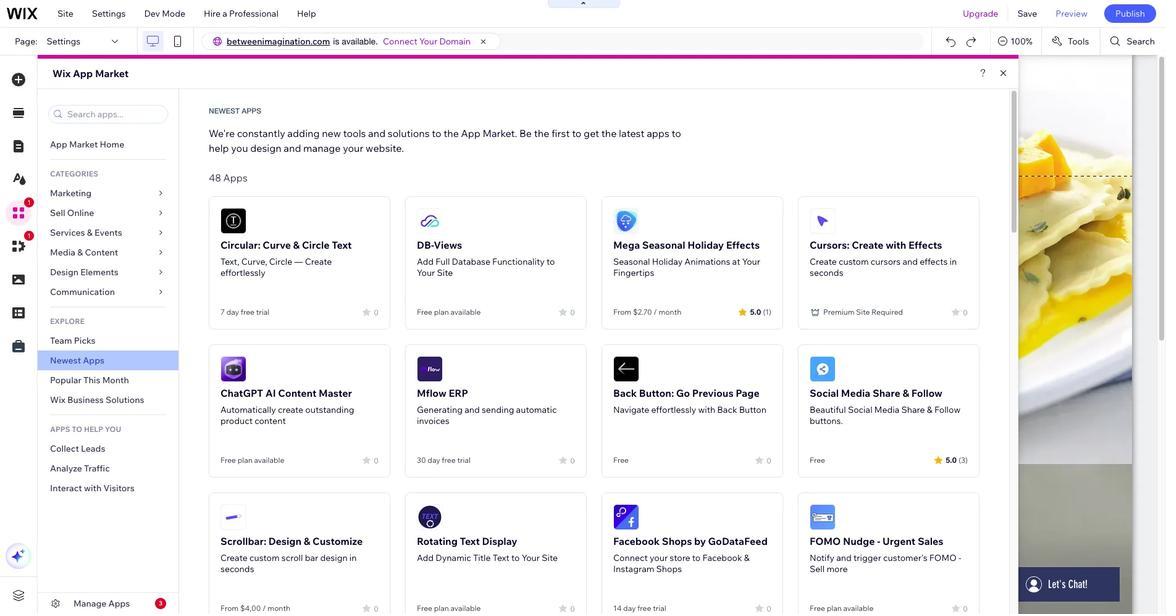 Task type: locate. For each thing, give the bounding box(es) containing it.
fingertips
[[614, 268, 655, 279]]

custom down 'cursors:'
[[839, 256, 869, 268]]

0 vertical spatial with
[[886, 239, 907, 252]]

circle down 'curve'
[[269, 256, 293, 268]]

0 horizontal spatial facebook
[[614, 536, 660, 548]]

0 for back button: go previous page
[[767, 456, 772, 466]]

add down rotating at the bottom of page
[[417, 553, 434, 564]]

media
[[50, 247, 75, 258], [842, 387, 871, 400], [875, 405, 900, 416]]

design up communication
[[50, 267, 79, 278]]

upgrade
[[963, 8, 999, 19]]

1 vertical spatial media
[[842, 387, 871, 400]]

1 vertical spatial settings
[[47, 36, 80, 47]]

free right 14
[[638, 604, 652, 614]]

free plan available down dynamic
[[417, 604, 481, 614]]

database
[[452, 256, 491, 268]]

2 horizontal spatial day
[[624, 604, 636, 614]]

month right $2.70
[[659, 308, 682, 317]]

(1)
[[763, 307, 772, 317]]

shops up store
[[662, 536, 692, 548]]

mega seasonal holiday effects logo image
[[614, 208, 640, 234]]

0 horizontal spatial text
[[332, 239, 352, 252]]

search button
[[1101, 28, 1167, 55]]

to right functionality
[[547, 256, 555, 268]]

with up cursors
[[886, 239, 907, 252]]

1 left marketing
[[27, 199, 31, 206]]

circle up —
[[302, 239, 330, 252]]

0 for chatgpt ai content master
[[374, 456, 379, 466]]

free plan available down more
[[810, 604, 874, 614]]

2 the from the left
[[534, 127, 550, 140]]

0 vertical spatial design
[[250, 142, 282, 154]]

and
[[368, 127, 386, 140], [284, 142, 301, 154], [903, 256, 918, 268], [465, 405, 480, 416], [837, 553, 852, 564]]

day right 14
[[624, 604, 636, 614]]

design up scroll
[[269, 536, 302, 548]]

app up categories
[[50, 139, 67, 150]]

instagram
[[614, 564, 655, 575]]

2 vertical spatial text
[[493, 553, 510, 564]]

is
[[333, 36, 340, 46]]

trigger
[[854, 553, 882, 564]]

2 horizontal spatial app
[[461, 127, 481, 140]]

0 vertical spatial from
[[614, 308, 632, 317]]

to inside db-views add full database functionality to your site
[[547, 256, 555, 268]]

available
[[451, 308, 481, 317], [254, 456, 284, 465], [451, 604, 481, 614], [844, 604, 874, 614]]

1 1 from the top
[[27, 199, 31, 206]]

1 horizontal spatial trial
[[458, 456, 471, 465]]

-
[[878, 536, 881, 548], [959, 553, 962, 564]]

and right notify at the bottom right
[[837, 553, 852, 564]]

to right solutions
[[432, 127, 442, 140]]

free plan available down full
[[417, 308, 481, 317]]

navigate
[[614, 405, 650, 416]]

available down more
[[844, 604, 874, 614]]

free for fomo nudge - urgent sales
[[810, 604, 826, 614]]

free for facebook
[[638, 604, 652, 614]]

design
[[50, 267, 79, 278], [269, 536, 302, 548]]

0 vertical spatial design
[[50, 267, 79, 278]]

from for scrollbar: design & customize
[[221, 604, 239, 614]]

trial right 7
[[256, 308, 270, 317]]

0 for db-views
[[571, 308, 575, 317]]

design elements link
[[38, 263, 179, 282]]

connect
[[383, 36, 418, 47], [614, 553, 648, 564]]

1 horizontal spatial newest apps
[[209, 107, 261, 116]]

to left get
[[572, 127, 582, 140]]

sell online link
[[38, 203, 179, 223]]

0 horizontal spatial holiday
[[652, 256, 683, 268]]

the right solutions
[[444, 127, 459, 140]]

0 vertical spatial content
[[85, 247, 118, 258]]

seasonal down mega
[[614, 256, 650, 268]]

2 1 button from the top
[[6, 231, 34, 260]]

your left store
[[650, 553, 668, 564]]

0 vertical spatial sell
[[50, 208, 65, 219]]

1 vertical spatial sell
[[810, 564, 825, 575]]

custom inside cursors: create with effects create custom cursors and effects in seconds
[[839, 256, 869, 268]]

/ right $4,00
[[263, 604, 266, 614]]

create
[[278, 405, 304, 416]]

app market home link
[[38, 135, 179, 154]]

1 horizontal spatial back
[[718, 405, 738, 416]]

content up create
[[278, 387, 317, 400]]

effortlessly down circular:
[[221, 268, 266, 279]]

seconds inside cursors: create with effects create custom cursors and effects in seconds
[[810, 268, 844, 279]]

content for ai
[[278, 387, 317, 400]]

newest up popular at the left of page
[[50, 355, 81, 366]]

manage apps
[[74, 599, 130, 610]]

free for rotating text display
[[417, 604, 433, 614]]

0 horizontal spatial sell
[[50, 208, 65, 219]]

0 vertical spatial 1
[[27, 199, 31, 206]]

1 vertical spatial newest apps
[[50, 355, 104, 366]]

0 horizontal spatial 5.0
[[750, 307, 762, 317]]

back button: go previous page navigate effortlessly with back button
[[614, 387, 767, 416]]

- right nudge
[[878, 536, 881, 548]]

0 vertical spatial holiday
[[688, 239, 724, 252]]

1 vertical spatial newest
[[50, 355, 81, 366]]

0 vertical spatial 1 button
[[6, 198, 34, 226]]

0 horizontal spatial trial
[[256, 308, 270, 317]]

the right 'be'
[[534, 127, 550, 140]]

0 vertical spatial day
[[227, 308, 239, 317]]

apps to help you
[[50, 425, 121, 434]]

app market home
[[50, 139, 124, 150]]

5.0
[[750, 307, 762, 317], [946, 456, 957, 465]]

1 horizontal spatial sell
[[810, 564, 825, 575]]

apps
[[647, 127, 670, 140]]

and down adding
[[284, 142, 301, 154]]

your
[[343, 142, 364, 154], [650, 553, 668, 564]]

0 vertical spatial follow
[[912, 387, 943, 400]]

holiday left animations
[[652, 256, 683, 268]]

1 vertical spatial in
[[350, 553, 357, 564]]

the right get
[[602, 127, 617, 140]]

nudge
[[844, 536, 875, 548]]

- right customer's
[[959, 553, 962, 564]]

free for mflow
[[442, 456, 456, 465]]

media down services
[[50, 247, 75, 258]]

available down database
[[451, 308, 481, 317]]

chatgpt ai content master logo image
[[221, 357, 247, 383]]

mega seasonal holiday effects seasonal holiday animations at your fingertips
[[614, 239, 761, 279]]

available down content
[[254, 456, 284, 465]]

back
[[614, 387, 637, 400], [718, 405, 738, 416]]

seconds for scrollbar: design & customize
[[221, 564, 254, 575]]

0 vertical spatial /
[[654, 308, 657, 317]]

1 vertical spatial text
[[460, 536, 480, 548]]

plan for chatgpt
[[238, 456, 253, 465]]

0 horizontal spatial newest apps
[[50, 355, 104, 366]]

free right 7
[[241, 308, 255, 317]]

design inside we're constantly adding new tools and solutions to the app market. be the first to get the latest apps to help you design and manage your website.
[[250, 142, 282, 154]]

seconds down 'cursors:'
[[810, 268, 844, 279]]

—
[[294, 256, 303, 268]]

add inside rotating text display add dynamic title text to your site
[[417, 553, 434, 564]]

fomo down sales
[[930, 553, 957, 564]]

site inside db-views add full database functionality to your site
[[437, 268, 453, 279]]

add
[[417, 256, 434, 268], [417, 553, 434, 564]]

2 horizontal spatial text
[[493, 553, 510, 564]]

holiday
[[688, 239, 724, 252], [652, 256, 683, 268]]

seasonal
[[643, 239, 686, 252], [614, 256, 650, 268]]

constantly
[[237, 127, 285, 140]]

0 vertical spatial back
[[614, 387, 637, 400]]

in inside cursors: create with effects create custom cursors and effects in seconds
[[950, 256, 957, 268]]

0 vertical spatial seconds
[[810, 268, 844, 279]]

facebook shops by godatafeed connect your store to facebook & instagram shops
[[614, 536, 768, 575]]

/ right $2.70
[[654, 308, 657, 317]]

facebook down facebook shops by godatafeed logo
[[614, 536, 660, 548]]

1 horizontal spatial social
[[848, 405, 873, 416]]

in right effects
[[950, 256, 957, 268]]

0 vertical spatial add
[[417, 256, 434, 268]]

free for circular:
[[241, 308, 255, 317]]

to inside rotating text display add dynamic title text to your site
[[512, 553, 520, 564]]

free plan available
[[417, 308, 481, 317], [221, 456, 284, 465], [417, 604, 481, 614], [810, 604, 874, 614]]

holiday up animations
[[688, 239, 724, 252]]

month for design
[[268, 604, 290, 614]]

0 horizontal spatial in
[[350, 553, 357, 564]]

1 vertical spatial /
[[263, 604, 266, 614]]

and left effects
[[903, 256, 918, 268]]

& inside scrollbar: design & customize create custom scroll bar design in seconds
[[304, 536, 311, 548]]

0 vertical spatial fomo
[[810, 536, 841, 548]]

design down customize
[[320, 553, 348, 564]]

be
[[520, 127, 532, 140]]

seconds inside scrollbar: design & customize create custom scroll bar design in seconds
[[221, 564, 254, 575]]

get
[[584, 127, 600, 140]]

custom for create
[[839, 256, 869, 268]]

2 horizontal spatial trial
[[653, 604, 667, 614]]

app left market.
[[461, 127, 481, 140]]

fomo up notify at the bottom right
[[810, 536, 841, 548]]

7 day free trial
[[221, 308, 270, 317]]

connect right 'available.'
[[383, 36, 418, 47]]

seasonal right mega
[[643, 239, 686, 252]]

& inside circular: curve & circle text text, curve, circle — create effortlessly
[[293, 239, 300, 252]]

plan down product
[[238, 456, 253, 465]]

services & events
[[50, 227, 122, 239]]

plan down dynamic
[[434, 604, 449, 614]]

2 horizontal spatial with
[[886, 239, 907, 252]]

30 day free trial
[[417, 456, 471, 465]]

0 vertical spatial -
[[878, 536, 881, 548]]

0 horizontal spatial seconds
[[221, 564, 254, 575]]

1 horizontal spatial connect
[[614, 553, 648, 564]]

1 horizontal spatial /
[[654, 308, 657, 317]]

db-views logo image
[[417, 208, 443, 234]]

1 button left services
[[6, 231, 34, 260]]

0 vertical spatial in
[[950, 256, 957, 268]]

day for mflow
[[428, 456, 440, 465]]

day right 7
[[227, 308, 239, 317]]

trial for curve
[[256, 308, 270, 317]]

create down 'cursors:'
[[810, 256, 837, 268]]

save
[[1018, 8, 1038, 19]]

follow
[[912, 387, 943, 400], [935, 405, 961, 416]]

wix business solutions
[[50, 395, 144, 406]]

0 vertical spatial text
[[332, 239, 352, 252]]

1 vertical spatial month
[[268, 604, 290, 614]]

with down 'traffic'
[[84, 483, 102, 494]]

effects up effects
[[909, 239, 943, 252]]

2 effects from the left
[[909, 239, 943, 252]]

full
[[436, 256, 450, 268]]

rotating text display add dynamic title text to your site
[[417, 536, 558, 564]]

1 horizontal spatial with
[[699, 405, 716, 416]]

0 vertical spatial newest
[[209, 107, 240, 116]]

5.0 left the (1) on the right
[[750, 307, 762, 317]]

analyze traffic
[[50, 463, 110, 475]]

your left full
[[417, 268, 435, 279]]

plan for db-
[[434, 308, 449, 317]]

2 vertical spatial day
[[624, 604, 636, 614]]

0 horizontal spatial app
[[50, 139, 67, 150]]

5.0 left '(3)'
[[946, 456, 957, 465]]

1 horizontal spatial content
[[278, 387, 317, 400]]

1 vertical spatial content
[[278, 387, 317, 400]]

invoices
[[417, 416, 450, 427]]

in for scrollbar: design & customize
[[350, 553, 357, 564]]

trial right 30
[[458, 456, 471, 465]]

effects inside the mega seasonal holiday effects seasonal holiday animations at your fingertips
[[727, 239, 760, 252]]

0 horizontal spatial content
[[85, 247, 118, 258]]

2 vertical spatial trial
[[653, 604, 667, 614]]

sell up services
[[50, 208, 65, 219]]

to
[[72, 425, 82, 434]]

0 horizontal spatial with
[[84, 483, 102, 494]]

collect leads link
[[38, 439, 179, 459]]

1 horizontal spatial effortlessly
[[652, 405, 697, 416]]

seconds
[[810, 268, 844, 279], [221, 564, 254, 575]]

day right 30
[[428, 456, 440, 465]]

content
[[85, 247, 118, 258], [278, 387, 317, 400]]

your down the tools
[[343, 142, 364, 154]]

first
[[552, 127, 570, 140]]

shops
[[662, 536, 692, 548], [657, 564, 682, 575]]

in down customize
[[350, 553, 357, 564]]

create up cursors
[[852, 239, 884, 252]]

0 horizontal spatial settings
[[47, 36, 80, 47]]

design inside scrollbar: design & customize create custom scroll bar design in seconds
[[269, 536, 302, 548]]

title
[[473, 553, 491, 564]]

sell left more
[[810, 564, 825, 575]]

month right $4,00
[[268, 604, 290, 614]]

effects
[[727, 239, 760, 252], [909, 239, 943, 252]]

design down constantly
[[250, 142, 282, 154]]

1 vertical spatial fomo
[[930, 553, 957, 564]]

5.0 for mega seasonal holiday effects
[[750, 307, 762, 317]]

1 button
[[6, 198, 34, 226], [6, 231, 34, 260]]

design
[[250, 142, 282, 154], [320, 553, 348, 564]]

available down dynamic
[[451, 604, 481, 614]]

0 vertical spatial month
[[659, 308, 682, 317]]

0 vertical spatial shops
[[662, 536, 692, 548]]

site inside rotating text display add dynamic title text to your site
[[542, 553, 558, 564]]

0 horizontal spatial back
[[614, 387, 637, 400]]

free
[[241, 308, 255, 317], [442, 456, 456, 465], [638, 604, 652, 614]]

content inside 'chatgpt ai content master automatically create outstanding product content'
[[278, 387, 317, 400]]

from $2.70 / month
[[614, 308, 682, 317]]

previous
[[693, 387, 734, 400]]

market up search apps... field
[[95, 67, 129, 80]]

newest apps up we're
[[209, 107, 261, 116]]

is available. connect your domain
[[333, 36, 471, 47]]

0 vertical spatial free
[[241, 308, 255, 317]]

0 horizontal spatial circle
[[269, 256, 293, 268]]

connect down facebook shops by godatafeed logo
[[614, 553, 648, 564]]

0 for rotating text display
[[571, 605, 575, 614]]

plan for rotating
[[434, 604, 449, 614]]

to right store
[[693, 553, 701, 564]]

your inside facebook shops by godatafeed connect your store to facebook & instagram shops
[[650, 553, 668, 564]]

store
[[670, 553, 691, 564]]

2 1 from the top
[[27, 232, 31, 240]]

domain
[[440, 36, 471, 47]]

help
[[209, 142, 229, 154]]

solutions
[[388, 127, 430, 140]]

and down erp
[[465, 405, 480, 416]]

plan down full
[[434, 308, 449, 317]]

marketing
[[50, 188, 92, 199]]

0 vertical spatial custom
[[839, 256, 869, 268]]

plan down more
[[827, 604, 842, 614]]

social up beautiful
[[810, 387, 839, 400]]

effects inside cursors: create with effects create custom cursors and effects in seconds
[[909, 239, 943, 252]]

2 vertical spatial media
[[875, 405, 900, 416]]

1 vertical spatial holiday
[[652, 256, 683, 268]]

month
[[102, 375, 129, 386]]

1 vertical spatial trial
[[458, 456, 471, 465]]

settings left dev
[[92, 8, 126, 19]]

1 vertical spatial circle
[[269, 256, 293, 268]]

market left home
[[69, 139, 98, 150]]

1 vertical spatial follow
[[935, 405, 961, 416]]

back button: go previous page logo image
[[614, 357, 640, 383]]

1 horizontal spatial in
[[950, 256, 957, 268]]

custom down scrollbar:
[[250, 553, 280, 564]]

1 horizontal spatial effects
[[909, 239, 943, 252]]

create down scrollbar:
[[221, 553, 248, 564]]

trial for erp
[[458, 456, 471, 465]]

cursors:
[[810, 239, 850, 252]]

tools
[[343, 127, 366, 140]]

1 horizontal spatial -
[[959, 553, 962, 564]]

0 horizontal spatial day
[[227, 308, 239, 317]]

newest apps down team picks
[[50, 355, 104, 366]]

with down previous
[[699, 405, 716, 416]]

from left $2.70
[[614, 308, 632, 317]]

customize
[[313, 536, 363, 548]]

tools button
[[1042, 28, 1101, 55]]

5.0 for social media share & follow
[[946, 456, 957, 465]]

sending
[[482, 405, 514, 416]]

custom inside scrollbar: design & customize create custom scroll bar design in seconds
[[250, 553, 280, 564]]

effects up at
[[727, 239, 760, 252]]

0 horizontal spatial /
[[263, 604, 266, 614]]

0 for circular: curve & circle text
[[374, 308, 379, 317]]

0 horizontal spatial custom
[[250, 553, 280, 564]]

1 horizontal spatial day
[[428, 456, 440, 465]]

marketing link
[[38, 184, 179, 203]]

beautiful
[[810, 405, 847, 416]]

free plan available down product
[[221, 456, 284, 465]]

1 horizontal spatial custom
[[839, 256, 869, 268]]

picks
[[74, 336, 96, 347]]

trial right 14
[[653, 604, 667, 614]]

in inside scrollbar: design & customize create custom scroll bar design in seconds
[[350, 553, 357, 564]]

1 vertical spatial add
[[417, 553, 434, 564]]

1 left services
[[27, 232, 31, 240]]

1 add from the top
[[417, 256, 434, 268]]

add down db-
[[417, 256, 434, 268]]

in for cursors: create with effects
[[950, 256, 957, 268]]

media up beautiful
[[842, 387, 871, 400]]

social right beautiful
[[848, 405, 873, 416]]

wix for wix app market
[[53, 67, 71, 80]]

1 effects from the left
[[727, 239, 760, 252]]

app up search apps... field
[[73, 67, 93, 80]]

& inside facebook shops by godatafeed connect your store to facebook & instagram shops
[[744, 553, 750, 564]]

1 vertical spatial free
[[442, 456, 456, 465]]

fomo nudge - urgent sales notify and trigger customer's fomo - sell more
[[810, 536, 962, 575]]

0 vertical spatial social
[[810, 387, 839, 400]]

0 vertical spatial effortlessly
[[221, 268, 266, 279]]

facebook down godatafeed on the right of page
[[703, 553, 743, 564]]

mflow erp generating and sending automatic invoices
[[417, 387, 557, 427]]

rotating text display logo image
[[417, 505, 443, 531]]

0 horizontal spatial design
[[250, 142, 282, 154]]

from
[[614, 308, 632, 317], [221, 604, 239, 614]]

2 vertical spatial free
[[638, 604, 652, 614]]

product
[[221, 416, 253, 427]]

connect inside facebook shops by godatafeed connect your store to facebook & instagram shops
[[614, 553, 648, 564]]

0 for cursors: create with effects
[[964, 308, 968, 317]]

1 horizontal spatial newest
[[209, 107, 240, 116]]

1 vertical spatial wix
[[50, 395, 65, 406]]

1 horizontal spatial media
[[842, 387, 871, 400]]

2 add from the top
[[417, 553, 434, 564]]

1 horizontal spatial the
[[534, 127, 550, 140]]



Task type: describe. For each thing, give the bounding box(es) containing it.
app inside we're constantly adding new tools and solutions to the app market. be the first to get the latest apps to help you design and manage your website.
[[461, 127, 481, 140]]

social media share & follow beautiful social media share & follow buttons.
[[810, 387, 961, 427]]

0 vertical spatial facebook
[[614, 536, 660, 548]]

fomo nudge - urgent sales logo image
[[810, 505, 836, 531]]

your inside we're constantly adding new tools and solutions to the app market. be the first to get the latest apps to help you design and manage your website.
[[343, 142, 364, 154]]

your inside the mega seasonal holiday effects seasonal holiday animations at your fingertips
[[743, 256, 761, 268]]

publish button
[[1105, 4, 1157, 23]]

sell online
[[50, 208, 94, 219]]

available for database
[[451, 308, 481, 317]]

available for dynamic
[[451, 604, 481, 614]]

professional
[[229, 8, 279, 19]]

analyze
[[50, 463, 82, 475]]

team
[[50, 336, 72, 347]]

solutions
[[106, 395, 144, 406]]

to right apps
[[672, 127, 681, 140]]

0 horizontal spatial media
[[50, 247, 75, 258]]

explore
[[50, 317, 85, 326]]

day for circular:
[[227, 308, 239, 317]]

available.
[[342, 36, 378, 46]]

mode
[[162, 8, 185, 19]]

1 1 button from the top
[[6, 198, 34, 226]]

1 vertical spatial -
[[959, 553, 962, 564]]

Search apps... field
[[64, 106, 164, 123]]

online
[[67, 208, 94, 219]]

outstanding
[[305, 405, 354, 416]]

1 vertical spatial shops
[[657, 564, 682, 575]]

godatafeed
[[709, 536, 768, 548]]

dev mode
[[144, 8, 185, 19]]

0 horizontal spatial social
[[810, 387, 839, 400]]

popular this month link
[[38, 371, 179, 391]]

1 horizontal spatial settings
[[92, 8, 126, 19]]

manage
[[74, 599, 107, 610]]

available for automatically
[[254, 456, 284, 465]]

0 for mflow erp
[[571, 456, 575, 466]]

0 horizontal spatial fomo
[[810, 536, 841, 548]]

chatgpt
[[221, 387, 263, 400]]

apps up the this
[[83, 355, 104, 366]]

with inside back button: go previous page navigate effortlessly with back button
[[699, 405, 716, 416]]

services
[[50, 227, 85, 239]]

notify
[[810, 553, 835, 564]]

/ for seasonal
[[654, 308, 657, 317]]

latest
[[619, 127, 645, 140]]

text inside circular: curve & circle text text, curve, circle — create effortlessly
[[332, 239, 352, 252]]

your inside rotating text display add dynamic title text to your site
[[522, 553, 540, 564]]

communication link
[[38, 282, 179, 302]]

you
[[105, 425, 121, 434]]

erp
[[449, 387, 468, 400]]

1 vertical spatial market
[[69, 139, 98, 150]]

2 vertical spatial with
[[84, 483, 102, 494]]

0 horizontal spatial newest
[[50, 355, 81, 366]]

market.
[[483, 127, 518, 140]]

premium
[[824, 308, 855, 317]]

1 vertical spatial social
[[848, 405, 873, 416]]

required
[[872, 308, 904, 317]]

with inside cursors: create with effects create custom cursors and effects in seconds
[[886, 239, 907, 252]]

preview button
[[1047, 0, 1098, 27]]

0 for facebook shops by godatafeed
[[767, 605, 772, 614]]

5.0 (3)
[[946, 456, 968, 465]]

animations
[[685, 256, 731, 268]]

button
[[740, 405, 767, 416]]

mflow erp logo image
[[417, 357, 443, 383]]

media & content link
[[38, 243, 179, 263]]

betweenimagination.com
[[227, 36, 330, 47]]

0 vertical spatial newest apps
[[209, 107, 261, 116]]

page
[[736, 387, 760, 400]]

and inside cursors: create with effects create custom cursors and effects in seconds
[[903, 256, 918, 268]]

free plan available for chatgpt
[[221, 456, 284, 465]]

facebook shops by godatafeed logo image
[[614, 505, 640, 531]]

create inside circular: curve & circle text text, curve, circle — create effortlessly
[[305, 256, 332, 268]]

1 horizontal spatial app
[[73, 67, 93, 80]]

0 horizontal spatial connect
[[383, 36, 418, 47]]

0 horizontal spatial design
[[50, 267, 79, 278]]

automatically
[[221, 405, 276, 416]]

at
[[733, 256, 741, 268]]

seconds for cursors: create with effects
[[810, 268, 844, 279]]

chatgpt ai content master automatically create outstanding product content
[[221, 387, 354, 427]]

5.0 (1)
[[750, 307, 772, 317]]

3
[[159, 600, 163, 608]]

from for mega seasonal holiday effects
[[614, 308, 632, 317]]

a
[[223, 8, 227, 19]]

1 vertical spatial seasonal
[[614, 256, 650, 268]]

1 horizontal spatial text
[[460, 536, 480, 548]]

mega
[[614, 239, 640, 252]]

mflow
[[417, 387, 447, 400]]

generating
[[417, 405, 463, 416]]

/ for design
[[263, 604, 266, 614]]

manage
[[303, 142, 341, 154]]

premium site required
[[824, 308, 904, 317]]

ai
[[266, 387, 276, 400]]

categories
[[50, 169, 98, 179]]

0 vertical spatial seasonal
[[643, 239, 686, 252]]

1 horizontal spatial holiday
[[688, 239, 724, 252]]

apps right 'manage'
[[108, 599, 130, 610]]

wix app market
[[53, 67, 129, 80]]

free plan available for db-
[[417, 308, 481, 317]]

scrollbar: design & customize logo image
[[221, 505, 247, 531]]

circular: curve & circle text logo image
[[221, 208, 247, 234]]

this
[[83, 375, 100, 386]]

and inside 'fomo nudge - urgent sales notify and trigger customer's fomo - sell more'
[[837, 553, 852, 564]]

you
[[231, 142, 248, 154]]

publish
[[1116, 8, 1146, 19]]

$4,00
[[240, 604, 261, 614]]

effects
[[920, 256, 948, 268]]

more
[[827, 564, 848, 575]]

button:
[[639, 387, 674, 400]]

48
[[209, 172, 221, 184]]

your left domain
[[420, 36, 438, 47]]

master
[[319, 387, 352, 400]]

cursors: create with effects logo image
[[810, 208, 836, 234]]

free plan available for fomo
[[810, 604, 874, 614]]

1 for 2nd 1 button
[[27, 232, 31, 240]]

sell inside 'fomo nudge - urgent sales notify and trigger customer's fomo - sell more'
[[810, 564, 825, 575]]

0 vertical spatial circle
[[302, 239, 330, 252]]

0 for scrollbar: design & customize
[[374, 605, 379, 614]]

free plan available for rotating
[[417, 604, 481, 614]]

1 for 1st 1 button from the top
[[27, 199, 31, 206]]

trial for shops
[[653, 604, 667, 614]]

bar
[[305, 553, 318, 564]]

effects for cursors: create with effects
[[909, 239, 943, 252]]

day for facebook
[[624, 604, 636, 614]]

1 vertical spatial back
[[718, 405, 738, 416]]

available for sales
[[844, 604, 874, 614]]

dynamic
[[436, 553, 471, 564]]

we're
[[209, 127, 235, 140]]

and inside 'mflow erp generating and sending automatic invoices'
[[465, 405, 480, 416]]

content for &
[[85, 247, 118, 258]]

circular: curve & circle text text, curve, circle — create effortlessly
[[221, 239, 352, 279]]

save button
[[1009, 0, 1047, 27]]

to inside facebook shops by godatafeed connect your store to facebook & instagram shops
[[693, 553, 701, 564]]

1 the from the left
[[444, 127, 459, 140]]

collect leads
[[50, 444, 105, 455]]

apps right "48"
[[223, 172, 248, 184]]

business
[[67, 395, 104, 406]]

1 vertical spatial share
[[902, 405, 926, 416]]

100% button
[[991, 28, 1042, 55]]

home
[[100, 139, 124, 150]]

effortlessly inside circular: curve & circle text text, curve, circle — create effortlessly
[[221, 268, 266, 279]]

3 the from the left
[[602, 127, 617, 140]]

curve
[[263, 239, 291, 252]]

customer's
[[884, 553, 928, 564]]

0 vertical spatial market
[[95, 67, 129, 80]]

circular:
[[221, 239, 261, 252]]

team picks link
[[38, 331, 179, 351]]

design inside scrollbar: design & customize create custom scroll bar design in seconds
[[320, 553, 348, 564]]

free for db-views
[[417, 308, 433, 317]]

apps up constantly
[[242, 107, 261, 116]]

wix for wix business solutions
[[50, 395, 65, 406]]

1 vertical spatial facebook
[[703, 553, 743, 564]]

custom for design
[[250, 553, 280, 564]]

0 for fomo nudge - urgent sales
[[964, 605, 968, 614]]

go
[[677, 387, 690, 400]]

website.
[[366, 142, 404, 154]]

add inside db-views add full database functionality to your site
[[417, 256, 434, 268]]

0 vertical spatial share
[[873, 387, 901, 400]]

wix business solutions link
[[38, 391, 179, 410]]

effects for mega seasonal holiday effects
[[727, 239, 760, 252]]

2 horizontal spatial media
[[875, 405, 900, 416]]

month for seasonal
[[659, 308, 682, 317]]

content
[[255, 416, 286, 427]]

create inside scrollbar: design & customize create custom scroll bar design in seconds
[[221, 553, 248, 564]]

and up website.
[[368, 127, 386, 140]]

interact with visitors
[[50, 483, 135, 494]]

text,
[[221, 256, 239, 268]]

apps
[[50, 425, 70, 434]]

14 day free trial
[[614, 604, 667, 614]]

tools
[[1068, 36, 1090, 47]]

social media share & follow logo image
[[810, 357, 836, 383]]

effortlessly inside back button: go previous page navigate effortlessly with back button
[[652, 405, 697, 416]]

free for chatgpt ai content master
[[221, 456, 236, 465]]

plan for fomo
[[827, 604, 842, 614]]

(3)
[[959, 456, 968, 465]]

your inside db-views add full database functionality to your site
[[417, 268, 435, 279]]



Task type: vqa. For each thing, say whether or not it's contained in the screenshot.


